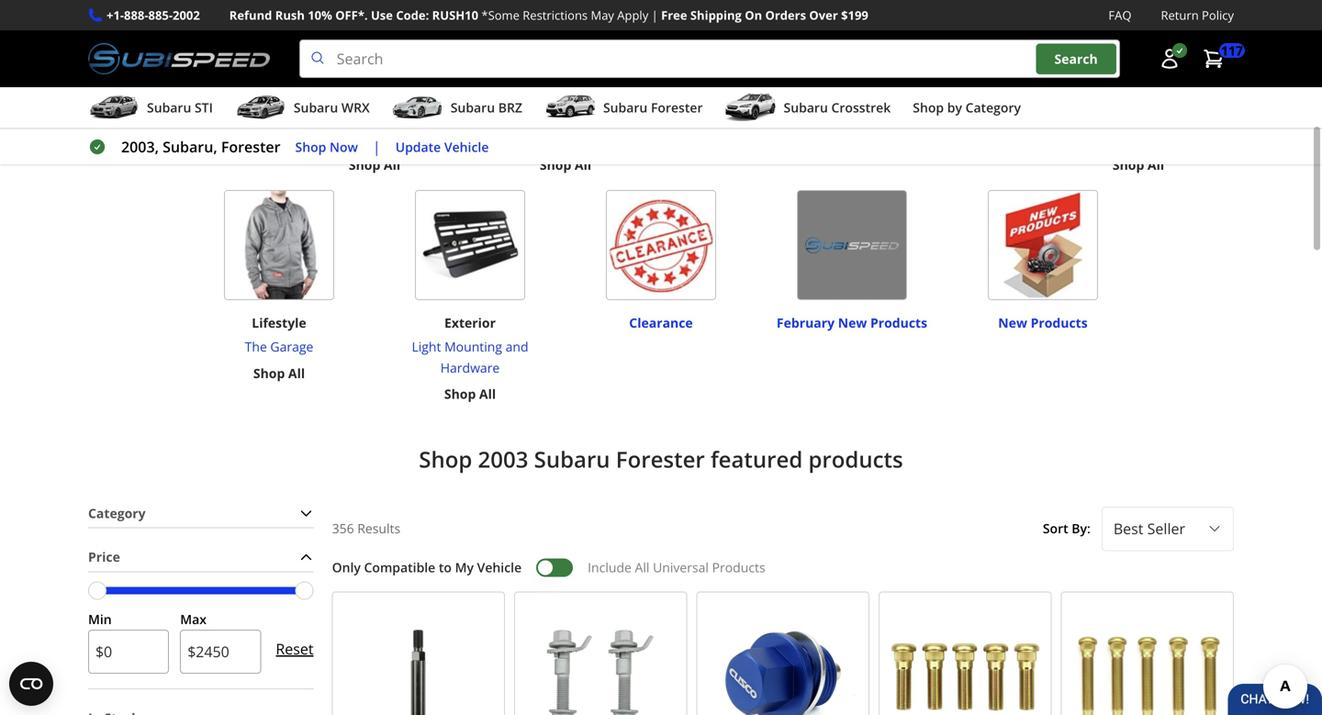 Task type: vqa. For each thing, say whether or not it's contained in the screenshot.
"Select Model" icon
no



Task type: locate. For each thing, give the bounding box(es) containing it.
subaru for subaru wrx
[[294, 99, 338, 116]]

1 horizontal spatial system
[[563, 130, 606, 147]]

bushings for and
[[729, 67, 784, 84]]

engine motor builds engine dress up fuel system cooling exhausts shop all
[[325, 22, 424, 173]]

products inside "link"
[[1031, 314, 1088, 332]]

return
[[1161, 7, 1199, 23]]

shop down now
[[349, 156, 380, 173]]

subaru for subaru sti
[[147, 99, 191, 116]]

products down february new products image
[[870, 314, 927, 332]]

restrictions
[[523, 7, 588, 23]]

0 horizontal spatial accessories
[[185, 46, 255, 63]]

0 vertical spatial |
[[651, 7, 658, 23]]

and up category
[[983, 67, 1006, 84]]

2003,
[[121, 137, 159, 157]]

system inside engine motor builds engine dress up fuel system cooling exhausts shop all
[[367, 88, 410, 105]]

results
[[357, 520, 400, 537]]

and up wheels and accessories link
[[179, 22, 203, 40]]

subaru left sti
[[147, 99, 191, 116]]

0 vertical spatial engine
[[353, 22, 396, 40]]

subaru forester button
[[544, 91, 703, 128]]

shop inside 'brake rotors brake pads brake kits brake system shop all'
[[540, 156, 571, 173]]

1 vertical spatial steering
[[1114, 130, 1163, 147]]

1 horizontal spatial new
[[998, 314, 1027, 332]]

shop down brake system link
[[540, 156, 571, 173]]

cooling link
[[325, 107, 424, 128]]

apply
[[617, 7, 648, 23]]

shop all link down the garage "link"
[[253, 363, 305, 384]]

2 new from the left
[[998, 314, 1027, 332]]

brakes
[[543, 22, 588, 40]]

shop left by
[[913, 99, 944, 116]]

include all universal products
[[588, 559, 765, 576]]

steering down adjustment
[[1114, 130, 1163, 147]]

brake rotors link
[[508, 66, 623, 86]]

clutches
[[731, 109, 782, 126]]

sti
[[195, 99, 213, 116]]

885-
[[148, 7, 173, 23]]

return policy
[[1161, 7, 1234, 23]]

subaru
[[147, 99, 191, 116], [294, 99, 338, 116], [451, 99, 495, 116], [603, 99, 648, 116], [784, 99, 828, 116], [534, 444, 610, 474]]

drivetrain down shipping
[[689, 46, 749, 63]]

new down new products image
[[998, 314, 1027, 332]]

vehicle down subaru brz dropdown button
[[444, 138, 489, 155]]

10%
[[308, 7, 332, 23]]

kits
[[574, 109, 595, 126]]

0 horizontal spatial system
[[367, 88, 410, 105]]

february new products link
[[777, 306, 927, 332]]

0 vertical spatial system
[[367, 88, 410, 105]]

and down '885-'
[[159, 46, 182, 63]]

suspension up suspension linkage link
[[1102, 22, 1175, 40]]

shipping
[[690, 7, 742, 23]]

shop inside steering wheel and accessories shop all
[[922, 114, 953, 132]]

wrx
[[341, 99, 370, 116]]

shifters
[[692, 88, 737, 105]]

2003
[[478, 444, 528, 474]]

february new products image image
[[797, 190, 907, 300]]

1 horizontal spatial |
[[651, 7, 658, 23]]

code:
[[396, 7, 429, 23]]

subaru right kits
[[603, 99, 648, 116]]

featured
[[711, 444, 803, 474]]

| down cooling 'link'
[[373, 137, 381, 157]]

shop by category
[[913, 99, 1021, 116]]

subaru left fuel
[[294, 99, 338, 116]]

shop down "steering wheel and accessories" link
[[922, 114, 953, 132]]

rotors
[[565, 67, 604, 84]]

0 vertical spatial wheels
[[129, 22, 176, 40]]

drivetrain up mounts
[[724, 22, 789, 40]]

shop all link down hardware
[[444, 384, 496, 405]]

steering left wheel
[[889, 67, 939, 84]]

a subaru forester thumbnail image image
[[544, 94, 596, 121]]

february new products
[[777, 314, 927, 332]]

subaru sti button
[[88, 91, 213, 128]]

all
[[193, 72, 209, 90], [957, 114, 973, 132], [384, 156, 400, 173], [575, 156, 591, 173], [1148, 156, 1164, 173], [288, 364, 305, 382], [479, 385, 496, 403], [635, 559, 650, 576]]

|
[[651, 7, 658, 23], [373, 137, 381, 157]]

all inside wheels and tires wheels and accessories shop all
[[193, 72, 209, 90]]

shop down hardware
[[444, 385, 476, 403]]

subaru brz
[[451, 99, 522, 116]]

shop inside suspension suspension linkage suspension bushings suspension height adjustment steering shop all
[[1113, 156, 1144, 173]]

exhausts link
[[325, 128, 424, 149]]

accessories inside steering wheel and accessories shop all
[[913, 88, 982, 105]]

and right mounting
[[506, 338, 528, 355]]

engine up motor builds link
[[353, 22, 396, 40]]

+1-
[[107, 7, 124, 23]]

new right february
[[838, 314, 867, 332]]

system down dress
[[367, 88, 410, 105]]

all inside suspension suspension linkage suspension bushings suspension height adjustment steering shop all
[[1148, 156, 1164, 173]]

all inside steering wheel and accessories shop all
[[957, 114, 973, 132]]

wheels and tires wheels and accessories shop all
[[112, 22, 255, 90]]

products down new products image
[[1031, 314, 1088, 332]]

1 horizontal spatial products
[[870, 314, 927, 332]]

0 horizontal spatial steering
[[889, 67, 939, 84]]

all inside 'brake rotors brake pads brake kits brake system shop all'
[[575, 156, 591, 173]]

shop down the garage "link"
[[253, 364, 285, 382]]

clearance link
[[629, 306, 693, 332]]

+1-888-885-2002 link
[[107, 6, 200, 25]]

accessories inside wheels and tires wheels and accessories shop all
[[185, 46, 255, 63]]

bushings inside suspension suspension linkage suspension bushings suspension height adjustment steering shop all
[[1147, 67, 1202, 84]]

include
[[588, 559, 632, 576]]

subaru crosstrek button
[[725, 91, 891, 128]]

exhausts
[[348, 130, 401, 147]]

subaru right clutches at the top
[[784, 99, 828, 116]]

0 horizontal spatial |
[[373, 137, 381, 157]]

2 horizontal spatial products
[[1031, 314, 1088, 332]]

return policy link
[[1161, 6, 1234, 25]]

system
[[367, 88, 410, 105], [563, 130, 606, 147]]

fuel
[[339, 88, 364, 105]]

1 horizontal spatial steering
[[1114, 130, 1163, 147]]

a subaru sti thumbnail image image
[[88, 94, 140, 121]]

1 vertical spatial system
[[563, 130, 606, 147]]

bushings up clutches at the top
[[767, 88, 821, 105]]

shop up subaru sti
[[158, 72, 189, 90]]

engine up fuel
[[325, 67, 366, 84]]

1 vertical spatial wheels
[[112, 46, 156, 63]]

shop all link up subaru sti
[[158, 71, 209, 92]]

subaru left brz
[[451, 99, 495, 116]]

forester
[[651, 99, 703, 116], [221, 137, 280, 157], [616, 444, 705, 474]]

1 vertical spatial accessories
[[913, 88, 982, 105]]

1 horizontal spatial accessories
[[913, 88, 982, 105]]

steering
[[889, 67, 939, 84], [1114, 130, 1163, 147]]

all inside lifestyle the garage shop all
[[288, 364, 305, 382]]

2003, subaru, forester
[[121, 137, 280, 157]]

drivetrain
[[724, 22, 789, 40], [689, 46, 749, 63]]

0 vertical spatial vehicle
[[444, 138, 489, 155]]

compatible
[[364, 559, 435, 576]]

universal
[[653, 559, 709, 576]]

wheels
[[129, 22, 176, 40], [112, 46, 156, 63]]

lifestyle the garage shop all
[[245, 314, 313, 382]]

light
[[412, 338, 441, 355]]

subaru,
[[163, 137, 217, 157]]

off*.
[[335, 7, 368, 23]]

steering wheel and accessories shop all
[[889, 67, 1006, 132]]

refund rush 10% off*. use code: rush10 *some restrictions may apply | free shipping on orders over $199
[[229, 7, 868, 23]]

new inside "link"
[[998, 314, 1027, 332]]

0 vertical spatial steering
[[889, 67, 939, 84]]

subaru wrx
[[294, 99, 370, 116]]

steering link
[[1050, 128, 1227, 149]]

suspension down suspension linkage link
[[1075, 67, 1144, 84]]

0 vertical spatial accessories
[[185, 46, 255, 63]]

lifestyle image image
[[224, 190, 334, 300]]

vehicle right my
[[477, 559, 522, 576]]

and inside steering wheel and accessories shop all
[[983, 67, 1006, 84]]

suspension linkage link
[[1050, 45, 1227, 66]]

faq link
[[1109, 6, 1132, 25]]

0 vertical spatial forester
[[651, 99, 703, 116]]

brz
[[498, 99, 522, 116]]

accessories
[[185, 46, 255, 63], [913, 88, 982, 105]]

and
[[179, 22, 203, 40], [159, 46, 182, 63], [801, 46, 824, 63], [983, 67, 1006, 84], [741, 88, 764, 105], [506, 338, 528, 355]]

1 vertical spatial vehicle
[[477, 559, 522, 576]]

| left free
[[651, 7, 658, 23]]

tires
[[207, 22, 238, 40]]

open widget image
[[9, 662, 53, 706]]

exterior image image
[[415, 190, 525, 300]]

subispeed logo image
[[88, 40, 270, 78]]

0 horizontal spatial products
[[712, 559, 765, 576]]

bushings
[[729, 67, 784, 84], [1147, 67, 1202, 84], [767, 88, 821, 105]]

cusco oil drain plug m20x1.5 - universal image
[[705, 600, 861, 715]]

vehicle inside button
[[444, 138, 489, 155]]

system down kits
[[563, 130, 606, 147]]

new
[[838, 314, 867, 332], [998, 314, 1027, 332]]

min
[[88, 610, 112, 628]]

system inside 'brake rotors brake pads brake kits brake system shop all'
[[563, 130, 606, 147]]

clearance
[[629, 314, 693, 332]]

bushings up shifters and bushings link
[[729, 67, 784, 84]]

free
[[661, 7, 687, 23]]

0 horizontal spatial new
[[838, 314, 867, 332]]

steering inside steering wheel and accessories shop all
[[889, 67, 939, 84]]

brake down 'brake kits' link
[[525, 130, 560, 147]]

cooling
[[352, 109, 397, 126]]

356
[[332, 520, 354, 537]]

products right universal
[[712, 559, 765, 576]]

shop down steering 'link' on the top
[[1113, 156, 1144, 173]]

0 vertical spatial drivetrain
[[724, 22, 789, 40]]

new products
[[998, 314, 1088, 332]]

brake down brake pads link
[[536, 109, 570, 126]]

bushings up height
[[1147, 67, 1202, 84]]

shop left 2003
[[419, 444, 472, 474]]

1 new from the left
[[838, 314, 867, 332]]

pads
[[570, 88, 599, 105]]



Task type: describe. For each thing, give the bounding box(es) containing it.
products inside 'link'
[[870, 314, 927, 332]]

search input field
[[299, 40, 1120, 78]]

by:
[[1072, 520, 1091, 537]]

shop inside dropdown button
[[913, 99, 944, 116]]

new products image image
[[988, 190, 1098, 300]]

dress
[[369, 67, 403, 84]]

adjustment
[[1104, 109, 1173, 126]]

update vehicle
[[395, 138, 489, 155]]

arp extended wheel studs - 2015-2021 subaru wrx / sti / 2013-2016 scion fr-s / 2013-2020 subaru brz / 2017-2019 toyota 86 image
[[1069, 600, 1226, 715]]

shop now
[[295, 138, 358, 155]]

the garage link
[[245, 337, 313, 357]]

shop inside wheels and tires wheels and accessories shop all
[[158, 72, 189, 90]]

subaru right 2003
[[534, 444, 610, 474]]

new products link
[[998, 306, 1088, 332]]

wheels and accessories link
[[112, 45, 255, 66]]

1 vertical spatial drivetrain
[[689, 46, 749, 63]]

minimum slider
[[88, 582, 107, 600]]

linkage
[[1152, 46, 1198, 63]]

shop left now
[[295, 138, 326, 155]]

mounts
[[752, 46, 798, 63]]

fuel system link
[[325, 86, 424, 107]]

brake down the brake rotors link
[[532, 88, 567, 105]]

117 button
[[1194, 41, 1245, 77]]

1 vertical spatial forester
[[221, 137, 280, 157]]

motor
[[336, 46, 373, 63]]

brake system link
[[508, 128, 623, 149]]

shop inside engine motor builds engine dress up fuel system cooling exhausts shop all
[[349, 156, 380, 173]]

and up clutches at the top
[[741, 88, 764, 105]]

forester inside subaru forester dropdown button
[[651, 99, 703, 116]]

drivetrain mounts and bushings link
[[668, 45, 845, 86]]

reset button
[[276, 627, 314, 671]]

subaru brz button
[[392, 91, 522, 128]]

search button
[[1036, 43, 1116, 74]]

category
[[965, 99, 1021, 116]]

garage
[[270, 338, 313, 355]]

button image
[[1159, 48, 1181, 70]]

shop by category button
[[913, 91, 1021, 128]]

update
[[395, 138, 441, 155]]

my
[[455, 559, 474, 576]]

subaru sti
[[147, 99, 213, 116]]

shop all link down exhausts link
[[349, 155, 400, 175]]

a subaru wrx thumbnail image image
[[235, 94, 286, 121]]

sort by:
[[1043, 520, 1091, 537]]

select... image
[[1207, 522, 1222, 536]]

by
[[947, 99, 962, 116]]

drivetrain drivetrain mounts and bushings shifters and bushings clutches
[[689, 22, 824, 126]]

reset
[[276, 639, 314, 659]]

1 vertical spatial |
[[373, 137, 381, 157]]

system for shop
[[563, 130, 606, 147]]

price button
[[88, 543, 314, 571]]

suspension down suspension bushings link
[[1083, 88, 1152, 105]]

to
[[439, 559, 452, 576]]

a subaru brz thumbnail image image
[[392, 94, 443, 121]]

clearance image image
[[606, 190, 716, 300]]

2002
[[173, 7, 200, 23]]

bushings for height
[[1147, 67, 1202, 84]]

*some
[[481, 7, 520, 23]]

rush10
[[432, 7, 478, 23]]

faq
[[1109, 7, 1132, 23]]

refund
[[229, 7, 272, 23]]

only
[[332, 559, 361, 576]]

spc camber bolt kit front - subaru models (inc. 2015-2021 subaru wrx / sti) image
[[522, 600, 679, 715]]

the
[[245, 338, 267, 355]]

and right mounts
[[801, 46, 824, 63]]

shop all link down "steering wheel and accessories" link
[[922, 113, 973, 134]]

2 vertical spatial forester
[[616, 444, 705, 474]]

Select... button
[[1102, 507, 1234, 551]]

wheel
[[942, 67, 979, 84]]

shop inside exterior light mounting and hardware shop all
[[444, 385, 476, 403]]

all inside engine motor builds engine dress up fuel system cooling exhausts shop all
[[384, 156, 400, 173]]

category
[[88, 504, 146, 522]]

brake pads link
[[508, 86, 623, 107]]

117
[[1221, 42, 1243, 59]]

888-
[[124, 7, 148, 23]]

subaru forester
[[603, 99, 703, 116]]

interior
[[923, 22, 972, 40]]

1 vertical spatial engine
[[325, 67, 366, 84]]

motor builds link
[[325, 45, 424, 66]]

over
[[809, 7, 838, 23]]

price
[[88, 548, 120, 566]]

subaru for subaru forester
[[603, 99, 648, 116]]

suspension bushings link
[[1050, 66, 1227, 86]]

all inside exterior light mounting and hardware shop all
[[479, 385, 496, 403]]

subaru for subaru crosstrek
[[784, 99, 828, 116]]

a subaru crosstrek thumbnail image image
[[725, 94, 776, 121]]

shop all link down brake system link
[[540, 155, 591, 175]]

shop all link down steering 'link' on the top
[[1113, 155, 1164, 175]]

torque solution billet 3" shifter extension - 2015-2021 subaru wrx / sti / 1998-2014 forester / 1993-2014 impreza / 2013-2016 scion fr-s / 2013-2020 subaru brz / 2017-2019 toyota 86 image
[[340, 600, 497, 715]]

height
[[1155, 88, 1194, 105]]

subaru for subaru brz
[[451, 99, 495, 116]]

only compatible to my vehicle
[[332, 559, 522, 576]]

rush
[[275, 7, 305, 23]]

clutches link
[[668, 107, 845, 128]]

subaru crosstrek
[[784, 99, 891, 116]]

builds
[[376, 46, 413, 63]]

use
[[371, 7, 393, 23]]

suspension up suspension bushings link
[[1079, 46, 1148, 63]]

maximum slider
[[295, 582, 314, 600]]

$199
[[841, 7, 868, 23]]

system for cooling
[[367, 88, 410, 105]]

orders
[[765, 7, 806, 23]]

may
[[591, 7, 614, 23]]

brake up brake pads link
[[527, 67, 562, 84]]

lifestyle
[[252, 314, 306, 332]]

+1-888-885-2002
[[107, 7, 200, 23]]

shop inside lifestyle the garage shop all
[[253, 364, 285, 382]]

arp wheel studs - 2015-2021 subaru wrx / sti / 2013-2016 scion fr-s / 2013-2020 subaru brz / 2017-2019 toyota 86 image
[[887, 600, 1043, 715]]

Max text field
[[180, 630, 261, 674]]

february
[[777, 314, 835, 332]]

Min text field
[[88, 630, 169, 674]]

policy
[[1202, 7, 1234, 23]]

exterior
[[444, 314, 496, 332]]

and inside exterior light mounting and hardware shop all
[[506, 338, 528, 355]]

update vehicle button
[[395, 137, 489, 157]]

engine dress up link
[[325, 66, 424, 86]]

new inside 'link'
[[838, 314, 867, 332]]

steering inside suspension suspension linkage suspension bushings suspension height adjustment steering shop all
[[1114, 130, 1163, 147]]

on
[[745, 7, 762, 23]]

light mounting and hardware link
[[382, 337, 558, 378]]

356 results
[[332, 520, 400, 537]]



